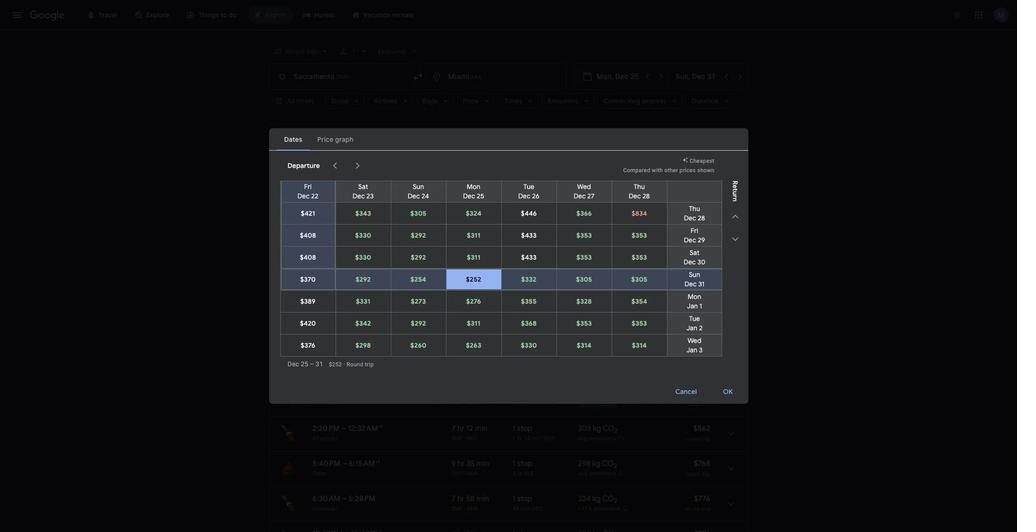 Task type: describe. For each thing, give the bounding box(es) containing it.
emissions
[[548, 97, 579, 105]]

prices are currently typical
[[303, 327, 394, 337]]

Arrival time: 5:28 PM. text field
[[349, 494, 376, 504]]

1 horizontal spatial $305 button
[[557, 270, 612, 289]]

stop for 7 hr 12 min
[[517, 424, 533, 434]]

american for 6:01 am
[[313, 283, 338, 289]]

stop for 9 hr 35 min
[[517, 459, 533, 469]]

1 stop flight. element for 7 hr 39 min
[[513, 272, 533, 282]]

1 horizontal spatial $305
[[576, 275, 592, 284]]

scroll up image
[[730, 211, 741, 222]]

$368 button
[[502, 313, 557, 334]]

spirit
[[313, 213, 326, 219]]

1 inside 2:20 pm – 12:32 am + 1
[[381, 424, 383, 430]]

airlines button
[[368, 94, 413, 109]]

emissions down 254 kg co
[[593, 213, 620, 220]]

Departure time: 5:40 PM. text field
[[313, 459, 341, 469]]

2 inside 'layover (1 of 1) is a 2 hr 13 min layover at dallas/fort worth international airport in dallas.' element
[[513, 400, 516, 407]]

$292 button up the $331 button
[[336, 269, 391, 290]]

american for 11:59 pm
[[313, 248, 338, 254]]

$298 button
[[336, 335, 391, 356]]

ranked based on price and convenience
[[269, 177, 374, 184]]

trip for 5 hr 10 min
[[702, 248, 711, 255]]

– inside 7 hr 58 min smf – mia
[[464, 506, 467, 512]]

$376
[[301, 341, 315, 350]]

total duration 9 hr 35 min. element
[[452, 459, 513, 470]]

based
[[290, 177, 306, 184]]

26
[[532, 192, 540, 200]]

– inside 8 hr 21 min – mia
[[464, 213, 467, 219]]

Arrival time: 10:43 PM. text field
[[351, 530, 382, 532]]

sun inside sun dec 24
[[413, 183, 424, 191]]

Arrival time: 6:15 AM on  Tuesday, December 26. text field
[[349, 459, 380, 469]]

– inside "7 hr 39 min smf – mia"
[[464, 283, 467, 289]]

$355
[[521, 297, 537, 306]]

trip for smf
[[702, 401, 711, 407]]

$292 up $254 button
[[411, 253, 426, 262]]

emissions down 258 kg co 2
[[593, 248, 620, 255]]

7 for 7 hr 39 min
[[452, 272, 456, 281]]

$254 button
[[392, 270, 445, 289]]

-16% emissions
[[579, 213, 620, 220]]

1 inside 6:44 pm – 6:05 am + 1
[[379, 201, 381, 207]]

fri inside thu dec 28 fri dec 29 sat dec 30 sun dec 31 mon jan 1 tue jan 2 wed jan 3
[[691, 227, 699, 235]]

r
[[731, 195, 740, 198]]

flights for other departing flights
[[342, 364, 369, 376]]

dec down this price for this flight doesn't include overhead bin access. if you need a carry-on bag, use the bags filter to update prices. 'icon'
[[684, 214, 697, 222]]

- for 258
[[579, 248, 580, 255]]

smf for 7 hr 58 min
[[452, 506, 464, 512]]

co for 303 kg co 2
[[603, 424, 615, 434]]

$372 round trip
[[685, 236, 711, 255]]

sat inside thu dec 28 fri dec 29 sat dec 30 sun dec 31 mon jan 1 tue jan 2 wed jan 3
[[690, 249, 700, 257]]

7 hr 58 min smf – mia
[[452, 494, 489, 512]]

$328
[[577, 297, 592, 306]]

$311 for 2nd $311 button from the bottom
[[467, 253, 481, 262]]

Arrival time: 8:09 AM on  Tuesday, December 26. text field
[[349, 236, 382, 246]]

smf for 7 hr 39 min
[[452, 283, 464, 289]]

trip down $252 text field on the top of the page
[[702, 213, 711, 220]]

1 $311 button from the top
[[446, 225, 501, 246]]

7 for 7 hr 12 min
[[452, 424, 456, 434]]

emissions down 303 kg co 2
[[590, 436, 616, 442]]

dec inside mon dec 25
[[463, 192, 475, 200]]

dec 25 – 31 inside find the best price region
[[339, 136, 373, 145]]

1 stop flight. element for 9 hr 35 min
[[513, 459, 533, 470]]

2:20 pm
[[313, 424, 340, 434]]

hr inside 5 hr 10 min – mia
[[458, 236, 465, 246]]

768 US dollars text field
[[694, 459, 711, 469]]

$252 button
[[446, 270, 501, 289]]

leaves sacramento international airport at 6:44 pm on monday, december 25 and arrives at miami international airport at 6:05 am on tuesday, december 26. element
[[313, 201, 381, 211]]

co for 258 kg co 2
[[602, 236, 614, 246]]

main content containing best departing flights
[[269, 132, 749, 532]]

2 inside 303 kg co 2
[[615, 427, 618, 435]]

28 for thu dec 28
[[643, 192, 650, 200]]

$353 down 258
[[577, 253, 592, 262]]

$298
[[356, 341, 371, 350]]

emissions inside -8% emissions popup button
[[589, 401, 616, 407]]

$292 up $260 on the bottom
[[411, 319, 426, 328]]

4 mia from the top
[[467, 400, 478, 407]]

track
[[285, 136, 302, 145]]

16%
[[580, 213, 591, 220]]

0 horizontal spatial $305
[[411, 209, 427, 218]]

sat inside sat dec 23
[[358, 183, 368, 191]]

9 hr 35 min smf – mia
[[452, 459, 489, 477]]

all filters button
[[269, 94, 322, 109]]

avg for 298
[[578, 471, 588, 477]]

1 inside the 1 stop 49 min ord
[[513, 494, 516, 504]]

round for 298
[[685, 471, 700, 478]]

nonstop flight. element
[[513, 236, 542, 247]]

Departure time: 12:48 PM. text field
[[313, 530, 343, 532]]

– inside 9 hr 35 min smf – mia
[[464, 471, 467, 477]]

prices for prices include required taxes + fees for 1 adult. optional charges and bag fees may apply. passenger assistance
[[390, 177, 407, 184]]

shown
[[698, 167, 715, 174]]

bag
[[573, 177, 583, 184]]

2 inside 298 kg co 2
[[614, 462, 617, 470]]

2 $562 from the top
[[694, 389, 711, 398]]

co for 294 kg co 2
[[602, 272, 614, 281]]

6 1 stop flight. element from the top
[[513, 530, 533, 532]]

dfw for 303
[[544, 435, 556, 442]]

history
[[696, 328, 718, 337]]

trip for 7 hr 58 min
[[702, 506, 711, 513]]

emissions down 334 kg co 2 in the right bottom of the page
[[594, 506, 621, 512]]

5:40 pm – 6:15 am + 1
[[313, 459, 380, 469]]

3 american from the top
[[313, 400, 338, 407]]

12 inside 1 stop 1 hr 12 min dfw
[[524, 435, 531, 442]]

2 vertical spatial jan
[[687, 346, 698, 354]]

sun inside thu dec 28 fri dec 29 sat dec 30 sun dec 31 mon jan 1 tue jan 2 wed jan 3
[[689, 271, 701, 279]]

– inside 5 hr 10 min – mia
[[464, 248, 467, 254]]

avg for 294
[[578, 283, 588, 289]]

n
[[731, 198, 740, 202]]

adult.
[[499, 177, 514, 184]]

7 for 7 hr 58 min
[[452, 494, 456, 504]]

emissions button
[[542, 94, 595, 109]]

round for 303
[[685, 436, 700, 443]]

price
[[463, 97, 479, 105]]

min inside 1 stop 1 hr 30 min dfw
[[532, 283, 542, 289]]

avg for 303
[[578, 436, 588, 442]]

scroll left image
[[329, 160, 341, 171]]

slc
[[524, 471, 535, 477]]

$768 round trip
[[685, 459, 711, 478]]

0 vertical spatial $330 button
[[336, 225, 391, 246]]

-15% emissions
[[579, 248, 620, 255]]

stop for 7 hr 39 min
[[517, 272, 533, 281]]

taxes
[[452, 177, 466, 184]]

total duration 7 hr 39 min. element
[[452, 272, 513, 282]]

departing for other
[[297, 364, 340, 376]]

4:40 pm
[[348, 272, 376, 281]]

$292 left 5
[[411, 231, 426, 240]]

leaves sacramento international airport at 11:59 pm on monday, december 25 and arrives at miami international airport at 8:09 am on tuesday, december 26. element
[[313, 236, 382, 246]]

$314 for second $314 button from right
[[577, 341, 592, 350]]

2 vertical spatial $330 button
[[502, 335, 557, 356]]

– inside 5:40 pm – 6:15 am + 1
[[342, 459, 347, 469]]

round
[[347, 361, 364, 368]]

252 US dollars text field
[[694, 201, 711, 211]]

$372
[[694, 236, 711, 246]]

swap origin and destination. image
[[412, 71, 424, 82]]

currently
[[338, 327, 369, 337]]

303
[[578, 424, 591, 434]]

$273 button
[[391, 291, 446, 312]]

$421
[[301, 209, 315, 218]]

776 US dollars text field
[[694, 530, 711, 532]]

apply.
[[610, 177, 625, 184]]

trip right round
[[365, 361, 374, 368]]

2 and from the left
[[562, 177, 571, 184]]

ranked
[[269, 177, 288, 184]]

2 inside 1 stop 2 hr 6 min
[[513, 213, 516, 219]]

dec inside find the best price region
[[339, 136, 352, 145]]

Arrival time: 12:32 AM on  Tuesday, December 26. text field
[[348, 424, 383, 434]]

1 stop flight. element for 7 hr 58 min
[[513, 494, 533, 505]]

– inside 2:20 pm – 12:32 am + 1
[[342, 424, 346, 434]]

– inside 6:44 pm – 6:05 am + 1
[[342, 201, 347, 211]]

kg for 294
[[592, 272, 601, 281]]

flights for best departing flights
[[336, 163, 363, 175]]

leaves sacramento international airport at 6:01 am on monday, december 25 and arrives at miami international airport at 4:40 pm on monday, december 25. element
[[313, 272, 376, 281]]

kg for 258
[[592, 236, 601, 246]]

min for 35
[[477, 459, 489, 469]]

0 horizontal spatial $252
[[329, 361, 342, 368]]

2 hr 13 min dfw
[[513, 400, 556, 407]]

ok
[[724, 387, 734, 396]]

$370 button
[[281, 269, 336, 290]]

hr inside 9 hr 35 min smf – mia
[[458, 459, 465, 469]]

$330 for topmost $330 button
[[355, 231, 371, 240]]

2 inside 258 kg co 2
[[614, 239, 617, 247]]

12 inside the 7 hr 12 min smf – mia
[[466, 424, 473, 434]]

wed inside thu dec 28 fri dec 29 sat dec 30 sun dec 31 mon jan 1 tue jan 2 wed jan 3
[[688, 337, 702, 345]]

1 vertical spatial dec 25 – 31
[[288, 361, 323, 368]]

Departure time: 6:01 AM. text field
[[313, 272, 340, 281]]

airlines
[[374, 97, 397, 105]]

– up the 7 hr 12 min smf – mia
[[464, 400, 467, 407]]

passenger assistance button
[[627, 177, 684, 184]]

stop for 8 hr 21 min
[[517, 201, 533, 211]]

1 inside 1 stop 2 hr 6 min
[[513, 201, 516, 211]]

dec inside tue dec 26
[[519, 192, 531, 200]]

layover (1 of 1) is a 1 hr 30 min layover at dallas/fort worth international airport in dallas. element
[[513, 282, 574, 290]]

view price history
[[662, 328, 718, 337]]

$343 button
[[336, 203, 391, 224]]

passenger
[[627, 177, 654, 184]]

1 inside thu dec 28 fri dec 29 sat dec 30 sun dec 31 mon jan 1 tue jan 2 wed jan 3
[[700, 302, 703, 310]]

total duration 5 hr 10 min. element
[[452, 236, 513, 247]]

stops
[[331, 97, 349, 105]]

dec inside fri dec 22
[[298, 192, 310, 200]]

r
[[731, 181, 740, 185]]

0 vertical spatial jan
[[687, 302, 698, 310]]

mia inside 7 hr 58 min smf – mia
[[467, 506, 478, 512]]

1 $408 button from the top
[[281, 225, 336, 246]]

4 american from the top
[[313, 435, 338, 442]]

$368
[[521, 319, 537, 328]]

$292 button left 5
[[392, 225, 445, 246]]

find the best price region
[[269, 132, 749, 156]]

$366
[[577, 209, 592, 218]]

28 for thu dec 28 fri dec 29 sat dec 30 sun dec 31 mon jan 1 tue jan 2 wed jan 3
[[698, 214, 705, 222]]

1 stop flight. element for 7 hr 12 min
[[513, 424, 533, 435]]

dfw inside 'layover (1 of 1) is a 2 hr 13 min layover at dallas/fort worth international airport in dallas.' element
[[544, 400, 556, 407]]

6:44 pm – 6:05 am + 1
[[313, 201, 381, 211]]

wed dec 27
[[574, 183, 595, 200]]

trip for 7 hr 39 min
[[702, 283, 711, 290]]

1 vertical spatial prices
[[680, 167, 696, 174]]

mon inside thu dec 28 fri dec 29 sat dec 30 sun dec 31 mon jan 1 tue jan 2 wed jan 3
[[688, 293, 702, 301]]

kg for 254
[[593, 201, 601, 211]]

departing for best
[[291, 163, 334, 175]]

other
[[665, 167, 678, 174]]

smf for 7 hr 12 min
[[452, 435, 464, 442]]

hr left 13
[[517, 400, 523, 407]]

1 vertical spatial $330 button
[[336, 247, 391, 268]]

connecting airports button
[[598, 94, 683, 109]]

dec down $372 round trip
[[684, 258, 696, 266]]

-8% emissions button
[[575, 389, 627, 409]]

wed inside wed dec 27
[[577, 183, 591, 191]]

u
[[731, 191, 740, 195]]

layover (1 of 1) is a 3 hr layover at salt lake city international airport in salt lake city. element
[[513, 470, 574, 478]]

– inside '6:01 am – 4:40 pm american'
[[341, 272, 346, 281]]

15%
[[580, 248, 591, 255]]

view
[[662, 328, 677, 337]]

other departing flights
[[269, 364, 369, 376]]

ok button
[[712, 380, 745, 403]]

1 inside 1 popup button
[[352, 48, 356, 55]]

+11%
[[578, 506, 592, 512]]

$421 button
[[281, 203, 336, 224]]

$292 button up $254 button
[[392, 247, 445, 268]]

dec inside sat dec 23
[[353, 192, 365, 200]]

tue inside thu dec 28 fri dec 29 sat dec 30 sun dec 31 mon jan 1 tue jan 2 wed jan 3
[[689, 315, 700, 323]]

hr inside 1 stop 1 hr 12 min dfw
[[517, 435, 523, 442]]

$834 button
[[612, 203, 667, 224]]

$330 for the bottommost $330 button
[[521, 341, 537, 350]]

dec left 31
[[685, 280, 697, 288]]

leaves sacramento international airport at 5:40 pm on monday, december 25 and arrives at miami international airport at 6:15 am on tuesday, december 26. element
[[313, 459, 380, 469]]

layover (1 of 1) is a 1 hr 12 min layover at dallas/fort worth international airport in dallas. element
[[513, 435, 574, 443]]

min for 39
[[477, 272, 489, 281]]

8 hr 21 min – mia
[[452, 201, 488, 219]]

avg emissions for 298
[[578, 471, 616, 477]]

1 inside 5:40 pm – 6:15 am + 1
[[378, 459, 380, 465]]

required
[[429, 177, 450, 184]]

hr inside 7 hr 58 min smf – mia
[[458, 494, 465, 504]]

Arrival time: 4:40 PM. text field
[[348, 272, 376, 281]]

layover (1 of 1) is a 2 hr 6 min layover at harry reid international airport in las vegas. element
[[513, 212, 574, 220]]

$292 button up $260 on the bottom
[[391, 313, 446, 334]]

5 hr 10 min – mia
[[452, 236, 489, 254]]

776 US dollars text field
[[694, 494, 711, 504]]

$420 button
[[281, 313, 336, 334]]

mia inside 9 hr 35 min smf – mia
[[467, 471, 478, 477]]

min for 58
[[477, 494, 489, 504]]

smf – mia
[[452, 400, 478, 407]]

$353 down $328
[[577, 319, 592, 328]]

2 $562 round trip from the top
[[685, 389, 711, 407]]

min inside 1 stop 1 hr 12 min dfw
[[532, 435, 542, 442]]

thu for thu dec 28 fri dec 29 sat dec 30 sun dec 31 mon jan 1 tue jan 2 wed jan 3
[[689, 205, 701, 213]]

25 – 31 inside find the best price region
[[353, 136, 373, 145]]

$353 down $834
[[632, 231, 647, 240]]

$342
[[356, 319, 371, 328]]



Task type: locate. For each thing, give the bounding box(es) containing it.
2 horizontal spatial $305
[[632, 275, 648, 284]]

min inside 1 stop 2 hr 6 min
[[529, 213, 539, 219]]

3 7 from the top
[[452, 494, 456, 504]]

1 vertical spatial jan
[[687, 324, 698, 332]]

3 round from the top
[[685, 283, 700, 290]]

american inside 6:30 am – 5:28 pm american
[[313, 506, 338, 512]]

0 horizontal spatial price
[[316, 177, 329, 184]]

$314 button down $354
[[612, 335, 667, 356]]

1 $408 from the top
[[300, 231, 316, 240]]

$353 right -15% emissions
[[632, 253, 647, 262]]

$305 button up $354
[[612, 270, 667, 289]]

0 vertical spatial $408
[[300, 231, 316, 240]]

294 kg co 2
[[578, 272, 617, 282]]

$353 down $354 button
[[632, 319, 647, 328]]

$314 button down $328
[[557, 335, 612, 356]]

1 vertical spatial fri
[[691, 227, 699, 235]]

0 vertical spatial wed
[[577, 183, 591, 191]]

sat up the 23
[[358, 183, 368, 191]]

2 up -15% emissions
[[614, 239, 617, 247]]

round down 562 us dollars text box
[[685, 283, 700, 290]]

hr left 39 on the bottom of page
[[458, 272, 465, 281]]

$433 for first $433 button
[[521, 231, 537, 240]]

emissions down 298 kg co 2
[[590, 471, 616, 477]]

assistance
[[656, 177, 684, 184]]

0 vertical spatial departing
[[291, 163, 334, 175]]

prices right the learn more about ranking image
[[390, 177, 407, 184]]

tue inside tue dec 26
[[524, 183, 535, 191]]

6 round from the top
[[685, 471, 700, 478]]

1 $311 from the top
[[467, 231, 481, 240]]

12 up '1 stop 3 hr slc'
[[524, 435, 531, 442]]

min right 13
[[532, 400, 542, 407]]

convenience
[[341, 177, 374, 184]]

1 vertical spatial 30
[[524, 283, 531, 289]]

1 avg from the top
[[578, 283, 588, 289]]

hr right 5
[[458, 236, 465, 246]]

layover (1 of 1) is a 2 hr 13 min layover at dallas/fort worth international airport in dallas. element
[[513, 400, 574, 407]]

7 inside the 7 hr 12 min smf – mia
[[452, 424, 456, 434]]

1 american from the top
[[313, 248, 338, 254]]

1 avg emissions from the top
[[578, 283, 616, 289]]

min for 13
[[532, 400, 542, 407]]

3 $311 button from the top
[[446, 313, 501, 334]]

49
[[513, 506, 519, 512]]

0 vertical spatial avg emissions
[[578, 283, 616, 289]]

6
[[524, 213, 528, 219]]

372 US dollars text field
[[694, 236, 711, 246]]

7 round from the top
[[685, 506, 700, 513]]

$273
[[411, 297, 426, 306]]

1 vertical spatial $562
[[694, 389, 711, 398]]

2 smf from the top
[[452, 400, 464, 407]]

0 vertical spatial tue
[[524, 183, 535, 191]]

$252 inside "button"
[[466, 275, 482, 284]]

dec up 6:05 am
[[353, 192, 365, 200]]

30 inside 1 stop 1 hr 30 min dfw
[[524, 283, 531, 289]]

$314
[[577, 341, 592, 350], [632, 341, 647, 350]]

1 $314 button from the left
[[557, 335, 612, 356]]

$776 round trip
[[685, 494, 711, 513]]

$332 button
[[502, 270, 557, 289]]

3 $562 from the top
[[694, 424, 711, 434]]

prices
[[304, 136, 323, 145], [680, 167, 696, 174]]

11:59 pm – 8:09 am american
[[313, 236, 378, 254]]

1 vertical spatial $252
[[466, 275, 482, 284]]

0 horizontal spatial 12
[[466, 424, 473, 434]]

$562 down $372 round trip
[[694, 272, 711, 281]]

298 kg co 2
[[578, 459, 617, 470]]

1 horizontal spatial 28
[[698, 214, 705, 222]]

trip down 372 us dollars text field
[[702, 248, 711, 255]]

+
[[468, 177, 471, 184], [377, 201, 379, 207], [378, 424, 381, 430], [375, 459, 378, 465]]

co up -15% emissions
[[602, 236, 614, 246]]

$311 for first $311 button from the bottom
[[467, 319, 481, 328]]

0 vertical spatial 12
[[466, 424, 473, 434]]

$562 round trip
[[685, 272, 711, 290], [685, 389, 711, 407], [685, 424, 711, 443]]

$311 button down 10
[[446, 247, 501, 268]]

7 hr 39 min smf – mia
[[452, 272, 489, 289]]

$260
[[411, 341, 427, 350]]

mia inside "7 hr 39 min smf – mia"
[[467, 283, 478, 289]]

trip up $768
[[702, 436, 711, 443]]

254
[[578, 201, 591, 211]]

hr inside 8 hr 21 min – mia
[[458, 201, 465, 211]]

r e t u r n
[[731, 181, 740, 202]]

Departure text field
[[597, 64, 640, 89]]

trip inside $372 round trip
[[702, 248, 711, 255]]

+ for 6:05 am
[[377, 201, 379, 207]]

min inside the 7 hr 12 min smf – mia
[[475, 424, 488, 434]]

2 vertical spatial -
[[579, 401, 580, 407]]

0 vertical spatial prices
[[304, 136, 323, 145]]

$389
[[301, 297, 316, 306]]

avg emissions down 303 kg co 2
[[578, 436, 616, 442]]

0 vertical spatial 3
[[699, 346, 703, 354]]

7 hr 12 min smf – mia
[[452, 424, 488, 442]]

$252 inside main content
[[694, 201, 711, 211]]

-
[[579, 213, 580, 220], [579, 248, 580, 255], [579, 401, 580, 407]]

$311 button
[[446, 225, 501, 246], [446, 247, 501, 268], [446, 313, 501, 334]]

kg right 303
[[593, 424, 601, 434]]

charges
[[539, 177, 560, 184]]

1 inside '1 stop 3 hr slc'
[[513, 459, 516, 469]]

cancel button
[[665, 380, 709, 403]]

2 right 294
[[614, 274, 617, 282]]

trip for 9 hr 35 min
[[702, 471, 711, 478]]

0 vertical spatial $311
[[467, 231, 481, 240]]

1 vertical spatial wed
[[688, 337, 702, 345]]

thu for thu dec 28
[[634, 183, 645, 191]]

1 stop flight. element down 49
[[513, 530, 533, 532]]

$376 button
[[281, 335, 336, 356]]

1 and from the left
[[330, 177, 340, 184]]

0 vertical spatial sun
[[413, 183, 424, 191]]

fees left for
[[472, 177, 484, 184]]

0 horizontal spatial $305 button
[[392, 203, 445, 224]]

$324 button
[[446, 203, 501, 224]]

3 smf from the top
[[452, 435, 464, 442]]

0 horizontal spatial and
[[330, 177, 340, 184]]

dec left 29
[[684, 236, 696, 244]]

hr inside 1 stop 1 hr 30 min dfw
[[517, 283, 523, 289]]

hr
[[458, 201, 465, 211], [517, 213, 523, 219], [458, 236, 465, 246], [458, 272, 465, 281], [517, 283, 523, 289], [517, 400, 523, 407], [458, 424, 465, 434], [517, 435, 523, 442], [458, 459, 465, 469], [517, 471, 523, 477], [458, 494, 465, 504]]

main content
[[269, 132, 749, 532]]

25
[[477, 192, 484, 200]]

1 vertical spatial $408 button
[[281, 247, 336, 268]]

1 vertical spatial dfw
[[544, 400, 556, 407]]

this price for this flight doesn't include overhead bin access. if you need a carry-on bag, use the bags filter to update prices. image
[[683, 200, 694, 211]]

$260 button
[[391, 335, 446, 356]]

28 inside thu dec 28
[[643, 192, 650, 200]]

1 horizontal spatial 30
[[698, 258, 706, 266]]

smf inside "7 hr 39 min smf – mia"
[[452, 283, 464, 289]]

scroll right image
[[352, 160, 363, 171]]

Departure time: 6:44 PM. text field
[[313, 201, 340, 211]]

0 vertical spatial $252
[[694, 201, 711, 211]]

trip down 562 us dollars text box
[[702, 283, 711, 290]]

1 vertical spatial tue
[[689, 315, 700, 323]]

1 horizontal spatial dec 25 – 31
[[339, 136, 373, 145]]

total duration 7 hr 58 min. element
[[452, 494, 513, 505]]

american for 6:30 am
[[313, 506, 338, 512]]

2 horizontal spatial $305 button
[[612, 270, 667, 289]]

dec left 26
[[519, 192, 531, 200]]

prices inside find the best price region
[[304, 136, 323, 145]]

1 horizontal spatial wed
[[688, 337, 702, 345]]

1 stop flight. element up 6
[[513, 201, 533, 212]]

dfw right 13
[[544, 400, 556, 407]]

dfw inside 1 stop 1 hr 12 min dfw
[[544, 435, 556, 442]]

prices
[[390, 177, 407, 184], [303, 327, 324, 337]]

- for 254
[[579, 213, 580, 220]]

0 vertical spatial $311 button
[[446, 225, 501, 246]]

2 $433 from the top
[[521, 253, 537, 262]]

hr inside 1 stop 2 hr 6 min
[[517, 213, 523, 219]]

co for 334 kg co 2
[[603, 494, 614, 504]]

0 horizontal spatial fri
[[304, 183, 312, 191]]

0 vertical spatial dfw
[[544, 283, 556, 289]]

1 7 from the top
[[452, 272, 456, 281]]

·
[[344, 361, 345, 368]]

min right 10
[[476, 236, 489, 246]]

avg emissions for 294
[[578, 283, 616, 289]]

23
[[367, 192, 374, 200]]

with
[[652, 167, 663, 174]]

filters
[[296, 97, 314, 105]]

min for 10
[[476, 236, 489, 246]]

+ for 6:15 am
[[375, 459, 378, 465]]

mia down 35
[[467, 471, 478, 477]]

total duration 8 hr 21 min. element
[[452, 201, 513, 212]]

1 vertical spatial 25 – 31
[[301, 361, 323, 368]]

$562 for 294
[[694, 272, 711, 281]]

trip for 7 hr 12 min
[[702, 436, 711, 443]]

5 american from the top
[[313, 506, 338, 512]]

252 US dollars text field
[[329, 361, 342, 368]]

trip inside $776 round trip
[[702, 506, 711, 513]]

28 inside thu dec 28 fri dec 29 sat dec 30 sun dec 31 mon jan 1 tue jan 2 wed jan 3
[[698, 214, 705, 222]]

1 $433 from the top
[[521, 231, 537, 240]]

$562 left ok
[[694, 389, 711, 398]]

5 stop from the top
[[517, 494, 533, 504]]

None search field
[[269, 43, 749, 124]]

sat dec 23
[[353, 183, 374, 200]]

$433 down nonstop flight. element
[[521, 253, 537, 262]]

co for 298 kg co 2
[[602, 459, 614, 469]]

layover (1 of 1) is a 49 min layover at o'hare international airport in chicago. element
[[513, 505, 574, 513]]

1 vertical spatial sat
[[690, 249, 700, 257]]

– inside 6:30 am – 5:28 pm american
[[342, 494, 347, 504]]

2 inside 294 kg co 2
[[614, 274, 617, 282]]

11:59 pm
[[313, 236, 341, 246]]

$252 left ·
[[329, 361, 342, 368]]

7 mia from the top
[[467, 506, 478, 512]]

$433 for first $433 button from the bottom of the page
[[521, 253, 537, 262]]

3 1 stop flight. element from the top
[[513, 424, 533, 435]]

$408 up the $370 button
[[300, 253, 316, 262]]

2 $408 button from the top
[[281, 247, 336, 268]]

7 inside "7 hr 39 min smf – mia"
[[452, 272, 456, 281]]

2 avg emissions from the top
[[578, 436, 616, 442]]

0 vertical spatial sat
[[358, 183, 368, 191]]

dfw inside 1 stop 1 hr 30 min dfw
[[544, 283, 556, 289]]

smf up the 7 hr 12 min smf – mia
[[452, 400, 464, 407]]

1 horizontal spatial tue
[[689, 315, 700, 323]]

$311
[[467, 231, 481, 240], [467, 253, 481, 262], [467, 319, 481, 328]]

562 us dollars text field for stop
[[694, 424, 711, 434]]

by:
[[724, 176, 734, 184]]

6:15 am
[[349, 459, 375, 469]]

dec inside thu dec 28
[[629, 192, 641, 200]]

Departure time: 11:59 PM. text field
[[313, 236, 341, 246]]

– inside 11:59 pm – 8:09 am american
[[343, 236, 348, 246]]

leaves sacramento international airport at 2:20 pm on monday, december 25 and arrives at miami international airport at 12:32 am on tuesday, december 26. element
[[313, 424, 383, 434]]

fri inside fri dec 22
[[304, 183, 312, 191]]

1 vertical spatial $562 round trip
[[685, 389, 711, 407]]

1 horizontal spatial mon
[[688, 293, 702, 301]]

leaves sacramento international airport at 6:30 am on monday, december 25 and arrives at miami international airport at 5:28 pm on monday, december 25. element
[[313, 494, 376, 504]]

min inside 9 hr 35 min smf – mia
[[477, 459, 489, 469]]

$330 down $343 button
[[355, 231, 371, 240]]

round down 372 us dollars text field
[[685, 248, 700, 255]]

562 US dollars text field
[[694, 389, 711, 398], [694, 424, 711, 434]]

1 $314 from the left
[[577, 341, 592, 350]]

mia down total duration 7 hr 12 min. element on the bottom of the page
[[467, 435, 478, 442]]

round for 294
[[685, 283, 700, 290]]

$314 down $354
[[632, 341, 647, 350]]

3 stop from the top
[[517, 424, 533, 434]]

co inside 258 kg co 2
[[602, 236, 614, 246]]

1 stop flight. element
[[513, 201, 533, 212], [513, 272, 533, 282], [513, 424, 533, 435], [513, 459, 533, 470], [513, 494, 533, 505], [513, 530, 533, 532]]

connecting airports
[[604, 97, 667, 105]]

5 smf from the top
[[452, 506, 464, 512]]

emissions down 294 kg co 2
[[590, 283, 616, 289]]

0 horizontal spatial sun
[[413, 183, 424, 191]]

sort by: button
[[706, 172, 749, 189]]

1 vertical spatial 3
[[513, 471, 516, 477]]

– down 35
[[464, 471, 467, 477]]

$342 button
[[336, 313, 391, 334]]

prices for prices are currently typical
[[303, 327, 324, 337]]

1 stop 2 hr 6 min
[[513, 201, 539, 219]]

+ for 12:32 am
[[378, 424, 381, 430]]

1 - from the top
[[579, 213, 580, 220]]

mon dec 25
[[463, 183, 484, 200]]

1 horizontal spatial prices
[[680, 167, 696, 174]]

co inside 303 kg co 2
[[603, 424, 615, 434]]

2 vertical spatial dfw
[[544, 435, 556, 442]]

3 avg from the top
[[578, 471, 588, 477]]

1 horizontal spatial sat
[[690, 249, 700, 257]]

1 horizontal spatial 12
[[524, 435, 531, 442]]

1 horizontal spatial prices
[[390, 177, 407, 184]]

$353 up 15%
[[577, 231, 592, 240]]

$562 round trip up $768
[[685, 424, 711, 443]]

$314 down $328
[[577, 341, 592, 350]]

0 horizontal spatial mon
[[467, 183, 481, 191]]

$562 up $768
[[694, 424, 711, 434]]

2 round from the top
[[685, 248, 700, 255]]

0 horizontal spatial sat
[[358, 183, 368, 191]]

562 US dollars text field
[[694, 272, 711, 281]]

2 vertical spatial avg
[[578, 471, 588, 477]]

avg emissions
[[578, 283, 616, 289], [578, 436, 616, 442], [578, 471, 616, 477]]

airports
[[642, 97, 667, 105]]

kg inside 303 kg co 2
[[593, 424, 601, 434]]

thu up 29
[[689, 205, 701, 213]]

Departure time: 6:30 AM. text field
[[313, 494, 341, 504]]

avg emissions down 294 kg co 2
[[578, 283, 616, 289]]

1 vertical spatial avg emissions
[[578, 436, 616, 442]]

dfw down 'layover (1 of 1) is a 2 hr 13 min layover at dallas/fort worth international airport in dallas.' element
[[544, 435, 556, 442]]

round down this price for this flight doesn't include overhead bin access. if you need a carry-on bag, use the bags filter to update prices. 'icon'
[[685, 213, 700, 220]]

- inside popup button
[[579, 401, 580, 407]]

2 vertical spatial $562
[[694, 424, 711, 434]]

1 stop flight. element down 13
[[513, 424, 533, 435]]

stop inside 1 stop 2 hr 6 min
[[517, 201, 533, 211]]

on
[[307, 177, 314, 184]]

avg down 294
[[578, 283, 588, 289]]

4 stop from the top
[[517, 459, 533, 469]]

1 horizontal spatial 25 – 31
[[353, 136, 373, 145]]

stop
[[517, 201, 533, 211], [517, 272, 533, 281], [517, 424, 533, 434], [517, 459, 533, 469], [517, 494, 533, 504]]

dec inside sun dec 24
[[408, 192, 420, 200]]

avg emissions for 303
[[578, 436, 616, 442]]

1 horizontal spatial sun
[[689, 271, 701, 279]]

5 mia from the top
[[467, 435, 478, 442]]

american down 6:30 am at the left
[[313, 506, 338, 512]]

co inside 294 kg co 2
[[602, 272, 614, 281]]

tue up 26
[[524, 183, 535, 191]]

co up -16% emissions
[[603, 201, 614, 211]]

Departure time: 2:20 PM. text field
[[313, 424, 340, 434]]

6:30 am – 5:28 pm american
[[313, 494, 376, 512]]

$330
[[355, 231, 371, 240], [355, 253, 371, 262], [521, 341, 537, 350]]

min for 12
[[475, 424, 488, 434]]

min inside the 1 stop 49 min ord
[[521, 506, 531, 512]]

min for 49
[[521, 506, 531, 512]]

dfw right $332
[[544, 283, 556, 289]]

$252 · round trip
[[329, 361, 374, 368]]

$324
[[466, 209, 482, 218]]

7 left 39 on the bottom of page
[[452, 272, 456, 281]]

kg for 298
[[592, 459, 601, 469]]

– right '6:01 am' text field
[[341, 272, 346, 281]]

Arrival time: 6:05 AM on  Tuesday, December 26. text field
[[348, 201, 381, 211]]

none search field containing all filters
[[269, 43, 749, 124]]

mia down 58
[[467, 506, 478, 512]]

2 $314 button from the left
[[612, 335, 667, 356]]

0 vertical spatial 25 – 31
[[353, 136, 373, 145]]

american inside '6:01 am – 4:40 pm american'
[[313, 283, 338, 289]]

25 – 31 up the scroll right icon
[[353, 136, 373, 145]]

30 inside thu dec 28 fri dec 29 sat dec 30 sun dec 31 mon jan 1 tue jan 2 wed jan 3
[[698, 258, 706, 266]]

may
[[597, 177, 608, 184]]

prices right other
[[680, 167, 696, 174]]

min down smf – mia on the bottom of page
[[475, 424, 488, 434]]

$311 right 5
[[467, 231, 481, 240]]

2 vertical spatial $562 round trip
[[685, 424, 711, 443]]

kg inside 258 kg co 2
[[592, 236, 601, 246]]

3 dfw from the top
[[544, 435, 556, 442]]

prices up $376
[[303, 327, 324, 337]]

$389 button
[[281, 291, 336, 312]]

2 vertical spatial 7
[[452, 494, 456, 504]]

$433 down 6
[[521, 231, 537, 240]]

2 1 stop flight. element from the top
[[513, 272, 533, 282]]

5 round from the top
[[685, 436, 700, 443]]

kg inside 294 kg co 2
[[592, 272, 601, 281]]

4 1 stop flight. element from the top
[[513, 459, 533, 470]]

2 $314 from the left
[[632, 341, 647, 350]]

leaves sacramento international airport at 12:48 pm on monday, december 25 and arrives at miami international airport at 10:43 pm on monday, december 25. element
[[313, 530, 382, 532]]

2 american from the top
[[313, 283, 338, 289]]

2 vertical spatial $330
[[521, 341, 537, 350]]

scroll down image
[[730, 234, 741, 245]]

stop inside '1 stop 3 hr slc'
[[517, 459, 533, 469]]

1 vertical spatial $311 button
[[446, 247, 501, 268]]

6:01 am
[[313, 272, 340, 281]]

1 vertical spatial mon
[[688, 293, 702, 301]]

0 horizontal spatial dec 25 – 31
[[288, 361, 323, 368]]

bag fees button
[[573, 177, 596, 184]]

1 horizontal spatial fri
[[691, 227, 699, 235]]

2 $408 from the top
[[300, 253, 316, 262]]

1 stop flight. element for 8 hr 21 min
[[513, 201, 533, 212]]

1 vertical spatial $433 button
[[502, 247, 557, 268]]

1 vertical spatial departing
[[297, 364, 340, 376]]

1 horizontal spatial thu
[[689, 205, 701, 213]]

mia inside the 7 hr 12 min smf – mia
[[467, 435, 478, 442]]

1 round from the top
[[685, 213, 700, 220]]

round inside $372 round trip
[[685, 248, 700, 255]]

0 vertical spatial price
[[316, 177, 329, 184]]

4 smf from the top
[[452, 471, 464, 477]]

1 smf from the top
[[452, 283, 464, 289]]

1 horizontal spatial $314 button
[[612, 335, 667, 356]]

$276
[[466, 297, 481, 306]]

2 dfw from the top
[[544, 400, 556, 407]]

trip
[[702, 213, 711, 220], [702, 248, 711, 255], [702, 283, 711, 290], [365, 361, 374, 368], [702, 401, 711, 407], [702, 436, 711, 443], [702, 471, 711, 478], [702, 506, 711, 513]]

1 vertical spatial price
[[678, 328, 694, 337]]

0 horizontal spatial 25 – 31
[[301, 361, 323, 368]]

$446 button
[[502, 203, 557, 224]]

min inside "7 hr 39 min smf – mia"
[[477, 272, 489, 281]]

2 $433 button from the top
[[502, 247, 557, 268]]

0 vertical spatial 7
[[452, 272, 456, 281]]

6:05 am
[[348, 201, 377, 211]]

total duration 6 hr 55 min. element
[[452, 530, 513, 532]]

1 horizontal spatial price
[[678, 328, 694, 337]]

28 down $252 text field on the top of the page
[[698, 214, 705, 222]]

2 right 298
[[614, 462, 617, 470]]

2 vertical spatial $252
[[329, 361, 342, 368]]

dfw for 294
[[544, 283, 556, 289]]

2 - from the top
[[579, 248, 580, 255]]

1 vertical spatial prices
[[303, 327, 324, 337]]

$330 for $330 button to the middle
[[355, 253, 371, 262]]

1
[[352, 48, 356, 55], [494, 177, 498, 184], [379, 201, 381, 207], [513, 201, 516, 211], [513, 272, 516, 281], [513, 283, 516, 289], [700, 302, 703, 310], [381, 424, 383, 430], [513, 424, 516, 434], [513, 435, 516, 442], [378, 459, 380, 465], [513, 459, 516, 469], [513, 494, 516, 504]]

sort
[[709, 176, 723, 184]]

1 $562 from the top
[[694, 272, 711, 281]]

times button
[[499, 94, 539, 109]]

mon inside mon dec 25
[[467, 183, 481, 191]]

+ inside 2:20 pm – 12:32 am + 1
[[378, 424, 381, 430]]

0 vertical spatial prices
[[390, 177, 407, 184]]

fri dec 22
[[298, 183, 319, 200]]

3 inside thu dec 28 fri dec 29 sat dec 30 sun dec 31 mon jan 1 tue jan 2 wed jan 3
[[699, 346, 703, 354]]

0 horizontal spatial prices
[[304, 136, 323, 145]]

tue up the view price history
[[689, 315, 700, 323]]

1 stop from the top
[[517, 201, 533, 211]]

co right 303
[[603, 424, 615, 434]]

$292 up the $331 button
[[356, 275, 371, 284]]

$562 round trip for 294
[[685, 272, 711, 290]]

hr inside "7 hr 39 min smf – mia"
[[458, 272, 465, 281]]

2 avg from the top
[[578, 436, 588, 442]]

american inside 11:59 pm – 8:09 am american
[[313, 248, 338, 254]]

1 vertical spatial $330
[[355, 253, 371, 262]]

0 horizontal spatial 3
[[513, 471, 516, 477]]

dec down $376 button
[[288, 361, 299, 368]]

1 1 stop flight. element from the top
[[513, 201, 533, 212]]

0 vertical spatial $330
[[355, 231, 371, 240]]

2 vertical spatial $311
[[467, 319, 481, 328]]

5 1 stop flight. element from the top
[[513, 494, 533, 505]]

avg emissions down 298 kg co 2
[[578, 471, 616, 477]]

2 562 us dollars text field from the top
[[694, 424, 711, 434]]

0 horizontal spatial fees
[[472, 177, 484, 184]]

include
[[408, 177, 427, 184]]

1 vertical spatial $408
[[300, 253, 316, 262]]

1 562 us dollars text field from the top
[[694, 389, 711, 398]]

3 $311 from the top
[[467, 319, 481, 328]]

28 down passenger
[[643, 192, 650, 200]]

2 fees from the left
[[584, 177, 596, 184]]

typical
[[370, 327, 394, 337]]

2 $311 from the top
[[467, 253, 481, 262]]

min right 58
[[477, 494, 489, 504]]

1 fees from the left
[[472, 177, 484, 184]]

2 inside 334 kg co 2
[[614, 497, 618, 505]]

1 vertical spatial sun
[[689, 271, 701, 279]]

$314 for 1st $314 button from the right
[[632, 341, 647, 350]]

co for 254 kg co
[[603, 201, 614, 211]]

trip inside "$768 round trip"
[[702, 471, 711, 478]]

0 horizontal spatial 28
[[643, 192, 650, 200]]

$562 round trip left ok
[[685, 389, 711, 407]]

e
[[731, 185, 740, 189]]

hr inside '1 stop 3 hr slc'
[[517, 471, 523, 477]]

stop inside 1 stop 1 hr 30 min dfw
[[517, 272, 533, 281]]

0 horizontal spatial $314 button
[[557, 335, 612, 356]]

dec left 22
[[298, 192, 310, 200]]

smf for 9 hr 35 min
[[452, 471, 464, 477]]

co up +11% emissions
[[603, 494, 614, 504]]

co right 294
[[602, 272, 614, 281]]

learn more about tracked prices image
[[325, 136, 334, 145]]

min right 35
[[477, 459, 489, 469]]

562 us dollars text field for hr
[[694, 389, 711, 398]]

total duration 7 hr 12 min. element
[[452, 424, 513, 435]]

$305 down '24'
[[411, 209, 427, 218]]

stop for 7 hr 58 min
[[517, 494, 533, 504]]

8%
[[580, 401, 588, 407]]

4 round from the top
[[685, 401, 700, 407]]

kg for 334
[[593, 494, 601, 504]]

kg for 303
[[593, 424, 601, 434]]

mia down 21
[[467, 213, 478, 219]]

2 mia from the top
[[467, 248, 478, 254]]

– inside the 7 hr 12 min smf – mia
[[464, 435, 467, 442]]

6:30 am
[[313, 494, 341, 504]]

cancel
[[676, 387, 697, 396]]

bags
[[423, 97, 438, 105]]

departing up the on
[[291, 163, 334, 175]]

kg up -16% emissions
[[593, 201, 601, 211]]

hr up '1 stop 3 hr slc'
[[517, 435, 523, 442]]

1 horizontal spatial and
[[562, 177, 571, 184]]

2 7 from the top
[[452, 424, 456, 434]]

1 $562 round trip from the top
[[685, 272, 711, 290]]

$370
[[300, 275, 316, 284]]

round for 258
[[685, 248, 700, 255]]

3 avg emissions from the top
[[578, 471, 616, 477]]

3 inside '1 stop 3 hr slc'
[[513, 471, 516, 477]]

dec left '24'
[[408, 192, 420, 200]]

smf up $276 button
[[452, 283, 464, 289]]

best departing flights
[[269, 163, 363, 175]]

round for 334
[[685, 506, 700, 513]]

$433 button down 6
[[502, 225, 557, 246]]

0 horizontal spatial 30
[[524, 283, 531, 289]]

thu inside thu dec 28
[[634, 183, 645, 191]]

10
[[467, 236, 475, 246]]

1 vertical spatial 7
[[452, 424, 456, 434]]

6 mia from the top
[[467, 471, 478, 477]]

mia inside 5 hr 10 min – mia
[[467, 248, 478, 254]]

1 vertical spatial 12
[[524, 435, 531, 442]]

0 horizontal spatial $314
[[577, 341, 592, 350]]

stop inside 1 stop 1 hr 12 min dfw
[[517, 424, 533, 434]]

$562 for 303
[[694, 424, 711, 434]]

7 inside 7 hr 58 min smf – mia
[[452, 494, 456, 504]]

hr inside the 7 hr 12 min smf – mia
[[458, 424, 465, 434]]

$562 round trip for 303
[[685, 424, 711, 443]]

$292 button
[[392, 225, 445, 246], [392, 247, 445, 268], [336, 269, 391, 290], [391, 313, 446, 334]]

0 horizontal spatial tue
[[524, 183, 535, 191]]

1 stop 49 min ord
[[513, 494, 544, 512]]

thu
[[634, 183, 645, 191], [689, 205, 701, 213]]

hr left 6
[[517, 213, 523, 219]]

1 mia from the top
[[467, 213, 478, 219]]

smf inside the 7 hr 12 min smf – mia
[[452, 435, 464, 442]]

0 vertical spatial 562 us dollars text field
[[694, 389, 711, 398]]

$311 for first $311 button from the top
[[467, 231, 481, 240]]

3 mia from the top
[[467, 283, 478, 289]]

2 inside thu dec 28 fri dec 29 sat dec 30 sun dec 31 mon jan 1 tue jan 2 wed jan 3
[[699, 324, 703, 332]]

2 $311 button from the top
[[446, 247, 501, 268]]

hr left slc
[[517, 471, 523, 477]]

hr left 58
[[458, 494, 465, 504]]

dec right learn more about tracked prices image
[[339, 136, 352, 145]]

learn more about ranking image
[[376, 177, 385, 185]]

dec inside wed dec 27
[[574, 192, 586, 200]]

0 vertical spatial $433 button
[[502, 225, 557, 246]]

0 horizontal spatial prices
[[303, 327, 324, 337]]

Return text field
[[676, 64, 719, 89]]

min for 21
[[475, 201, 488, 211]]

3 - from the top
[[579, 401, 580, 407]]

1 dfw from the top
[[544, 283, 556, 289]]

min inside 5 hr 10 min – mia
[[476, 236, 489, 246]]

co inside 334 kg co 2
[[603, 494, 614, 504]]

stop up layover (1 of 1) is a 1 hr 12 min layover at dallas/fort worth international airport in dallas. element
[[517, 424, 533, 434]]

1 vertical spatial 28
[[698, 214, 705, 222]]

mia inside 8 hr 21 min – mia
[[467, 213, 478, 219]]

334 kg co 2
[[578, 494, 618, 505]]

+ inside 5:40 pm – 6:15 am + 1
[[375, 459, 378, 465]]

trip down $776 text field
[[702, 506, 711, 513]]

mia up total duration 7 hr 12 min. element on the bottom of the page
[[467, 400, 478, 407]]

round
[[685, 213, 700, 220], [685, 248, 700, 255], [685, 283, 700, 290], [685, 401, 700, 407], [685, 436, 700, 443], [685, 471, 700, 478], [685, 506, 700, 513]]

3 $562 round trip from the top
[[685, 424, 711, 443]]

thu inside thu dec 28 fri dec 29 sat dec 30 sun dec 31 mon jan 1 tue jan 2 wed jan 3
[[689, 205, 701, 213]]

track prices
[[285, 136, 323, 145]]

2 stop from the top
[[517, 272, 533, 281]]

1 vertical spatial 562 us dollars text field
[[694, 424, 711, 434]]

1 $433 button from the top
[[502, 225, 557, 246]]



Task type: vqa. For each thing, say whether or not it's contained in the screenshot.
fifth "9:40 AM"
no



